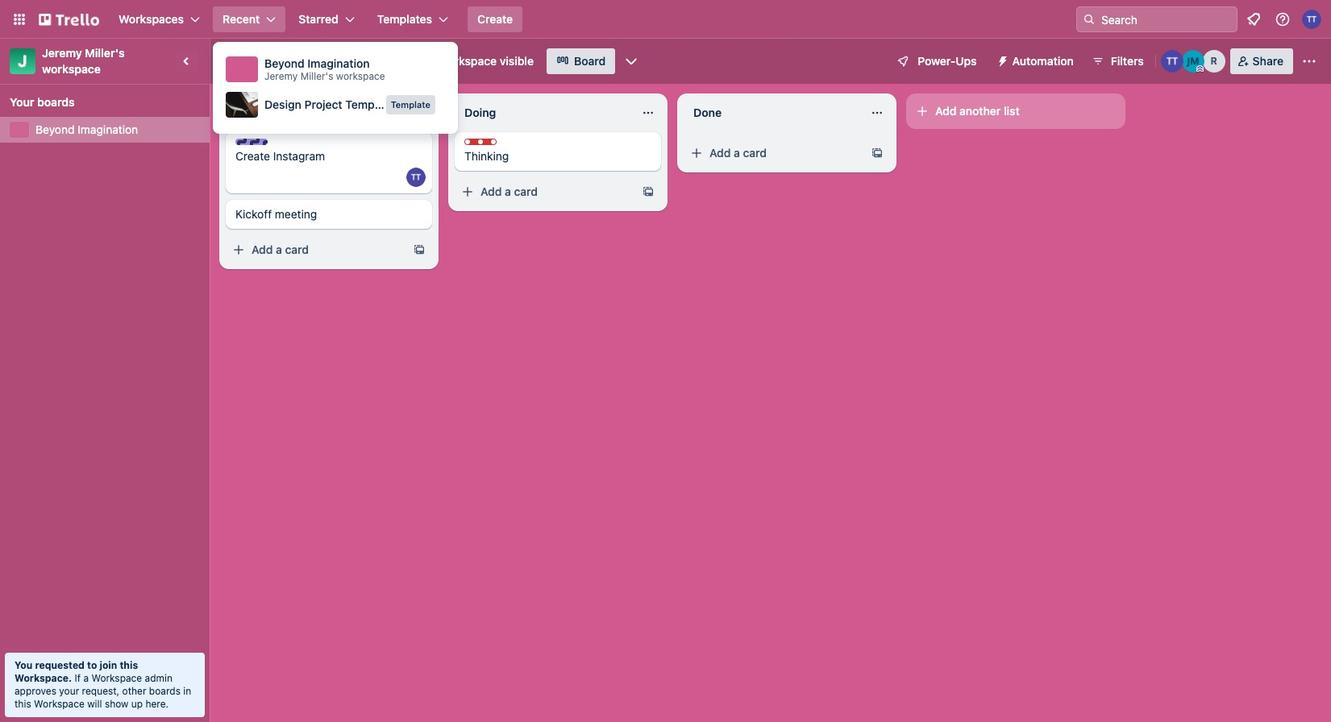 Task type: describe. For each thing, give the bounding box(es) containing it.
1 horizontal spatial workspace
[[91, 672, 142, 685]]

0 horizontal spatial add a card
[[252, 243, 309, 256]]

thinking
[[464, 149, 509, 163]]

miller's inside the beyond imagination jeremy miller's workspace
[[300, 70, 333, 82]]

kickoff
[[235, 207, 272, 221]]

search image
[[1083, 13, 1096, 26]]

create from template… image for done
[[871, 147, 884, 160]]

doing
[[464, 106, 496, 119]]

create for create
[[477, 12, 513, 26]]

share
[[1253, 54, 1284, 68]]

customize views image
[[623, 53, 640, 69]]

boards inside if a workspace admin approves your request, other boards in this workspace will show up here.
[[149, 685, 181, 697]]

r
[[1211, 55, 1217, 67]]

add a card button for done
[[684, 140, 864, 166]]

2 vertical spatial add a card button
[[226, 237, 406, 263]]

filters
[[1111, 54, 1144, 68]]

automation button
[[990, 48, 1084, 74]]

a inside if a workspace admin approves your request, other boards in this workspace will show up here.
[[83, 672, 89, 685]]

instagram
[[273, 149, 325, 163]]

add a card for doing
[[481, 185, 538, 198]]

color: purple, title: none image
[[235, 139, 268, 145]]

primary element
[[0, 0, 1331, 39]]

you requested to join this workspace.
[[15, 660, 138, 685]]

workspace visible
[[437, 54, 534, 68]]

will
[[87, 698, 102, 710]]

recent
[[223, 12, 260, 26]]

Doing text field
[[455, 100, 632, 126]]

rubyanndersson (rubyanndersson) image
[[1203, 50, 1225, 73]]

beyond imagination inside board name text box
[[231, 52, 368, 69]]

menu containing beyond imagination
[[223, 52, 448, 124]]

design project template template
[[264, 98, 431, 111]]

kickoff meeting link
[[235, 206, 423, 223]]

open information menu image
[[1275, 11, 1291, 27]]

here.
[[145, 698, 169, 710]]

imagination inside the beyond imagination jeremy miller's workspace
[[307, 56, 370, 70]]

power-ups button
[[886, 48, 987, 74]]

1 vertical spatial terry turtle (terryturtle) image
[[406, 168, 426, 187]]

project
[[304, 98, 342, 111]]

a down kickoff meeting
[[276, 243, 282, 256]]

create instagram link
[[235, 148, 423, 164]]

if
[[75, 672, 81, 685]]

admin
[[145, 672, 173, 685]]

power-
[[918, 54, 956, 68]]

workspace.
[[15, 672, 72, 685]]

thoughts
[[481, 139, 525, 151]]

thinking link
[[464, 148, 652, 164]]

your boards with 1 items element
[[10, 93, 192, 112]]

starred
[[299, 12, 338, 26]]

jeremy inside the beyond imagination jeremy miller's workspace
[[264, 70, 298, 82]]

template right project
[[345, 98, 394, 111]]

templates
[[377, 12, 432, 26]]

request,
[[82, 685, 119, 697]]

Search field
[[1096, 7, 1237, 31]]

back to home image
[[39, 6, 99, 32]]

jeremy miller's workspace
[[42, 46, 128, 76]]

done
[[693, 106, 722, 119]]

a down the done text box
[[734, 146, 740, 160]]

sm image
[[990, 48, 1012, 71]]

beyond down your boards
[[35, 123, 75, 136]]

0 horizontal spatial beyond imagination
[[35, 123, 138, 136]]

add for done's create from template… image
[[710, 146, 731, 160]]

template inside design project template template
[[391, 99, 431, 110]]

r button
[[1203, 50, 1225, 73]]

recent button
[[213, 6, 286, 32]]

design
[[264, 98, 301, 111]]

imagination inside board name text box
[[286, 52, 368, 69]]

beyond imagination jeremy miller's workspace
[[264, 56, 385, 82]]

create from template… image
[[413, 244, 426, 256]]

kickoff meeting
[[235, 207, 317, 221]]

templates button
[[367, 6, 458, 32]]

board
[[574, 54, 606, 68]]

your
[[10, 95, 34, 109]]



Task type: locate. For each thing, give the bounding box(es) containing it.
2 horizontal spatial workspace
[[437, 54, 497, 68]]

beyond
[[231, 52, 283, 69], [264, 56, 305, 70], [35, 123, 75, 136]]

1 horizontal spatial terry turtle (terryturtle) image
[[1302, 10, 1322, 29]]

0 vertical spatial boards
[[37, 95, 75, 109]]

2 vertical spatial card
[[285, 243, 309, 256]]

miller's down back to home image
[[85, 46, 125, 60]]

thoughts thinking
[[464, 139, 525, 163]]

your boards
[[10, 95, 75, 109]]

meeting
[[275, 207, 317, 221]]

workspace
[[437, 54, 497, 68], [91, 672, 142, 685], [34, 698, 85, 710]]

beyond up design
[[264, 56, 305, 70]]

1 vertical spatial boards
[[149, 685, 181, 697]]

2 horizontal spatial add a card
[[710, 146, 767, 160]]

1 vertical spatial this
[[15, 698, 31, 710]]

add down "thinking"
[[481, 185, 502, 198]]

0 notifications image
[[1244, 10, 1264, 29]]

0 vertical spatial miller's
[[85, 46, 125, 60]]

miller's up project
[[300, 70, 333, 82]]

1 horizontal spatial jeremy
[[264, 70, 298, 82]]

1 vertical spatial create from template… image
[[642, 185, 655, 198]]

beyond imagination link
[[35, 122, 200, 138]]

create from template… image
[[871, 147, 884, 160], [642, 185, 655, 198]]

terry turtle (terryturtle) image up create from template… icon
[[406, 168, 426, 187]]

jeremy miller (jeremymiller198) image
[[1182, 50, 1204, 73]]

template left doing
[[391, 99, 431, 110]]

0 vertical spatial create
[[477, 12, 513, 26]]

add a card down "thinking"
[[481, 185, 538, 198]]

starred button
[[289, 6, 364, 32]]

workspace left 'visible'
[[437, 54, 497, 68]]

1 horizontal spatial card
[[514, 185, 538, 198]]

1 vertical spatial card
[[514, 185, 538, 198]]

another
[[960, 104, 1001, 118]]

add a card down kickoff meeting
[[252, 243, 309, 256]]

show
[[105, 698, 129, 710]]

card
[[743, 146, 767, 160], [514, 185, 538, 198], [285, 243, 309, 256]]

beyond imagination
[[231, 52, 368, 69], [35, 123, 138, 136]]

imagination up design project template template
[[307, 56, 370, 70]]

0 vertical spatial card
[[743, 146, 767, 160]]

0 vertical spatial create from template… image
[[871, 147, 884, 160]]

workspace navigation collapse icon image
[[176, 50, 198, 73]]

workspace up design project template template
[[336, 70, 385, 82]]

0 vertical spatial terry turtle (terryturtle) image
[[1302, 10, 1322, 29]]

1 vertical spatial add a card
[[481, 185, 538, 198]]

0 horizontal spatial card
[[285, 243, 309, 256]]

0 horizontal spatial terry turtle (terryturtle) image
[[406, 168, 426, 187]]

workspace inside jeremy miller's workspace
[[42, 62, 101, 76]]

imagination down starred popup button at the top of page
[[286, 52, 368, 69]]

beyond inside the beyond imagination jeremy miller's workspace
[[264, 56, 305, 70]]

0 vertical spatial workspace
[[437, 54, 497, 68]]

j
[[18, 52, 27, 70]]

boards right your
[[37, 95, 75, 109]]

card for doing
[[514, 185, 538, 198]]

a right if
[[83, 672, 89, 685]]

terry turtle (terryturtle) image
[[1161, 50, 1183, 73]]

0 vertical spatial add a card
[[710, 146, 767, 160]]

1 horizontal spatial this
[[120, 660, 138, 672]]

0 vertical spatial this
[[120, 660, 138, 672]]

add down done
[[710, 146, 731, 160]]

jeremy inside jeremy miller's workspace
[[42, 46, 82, 60]]

1 horizontal spatial boards
[[149, 685, 181, 697]]

0 horizontal spatial this
[[15, 698, 31, 710]]

card for done
[[743, 146, 767, 160]]

to
[[87, 660, 97, 672]]

1 vertical spatial add a card button
[[455, 179, 635, 205]]

beyond inside board name text box
[[231, 52, 283, 69]]

your
[[59, 685, 79, 697]]

2 vertical spatial add a card
[[252, 243, 309, 256]]

0 horizontal spatial boards
[[37, 95, 75, 109]]

this down approves
[[15, 698, 31, 710]]

jeremy down back to home image
[[42, 46, 82, 60]]

Done text field
[[684, 100, 861, 126]]

add another list
[[935, 104, 1020, 118]]

a down "thinking"
[[505, 185, 511, 198]]

create button
[[468, 6, 523, 32]]

workspace
[[42, 62, 101, 76], [336, 70, 385, 82]]

create for create instagram
[[235, 149, 270, 163]]

board link
[[547, 48, 615, 74]]

this
[[120, 660, 138, 672], [15, 698, 31, 710]]

workspaces button
[[109, 6, 210, 32]]

workspace up your boards
[[42, 62, 101, 76]]

visible
[[500, 54, 534, 68]]

a
[[734, 146, 740, 160], [505, 185, 511, 198], [276, 243, 282, 256], [83, 672, 89, 685]]

workspaces
[[119, 12, 184, 26]]

add left another
[[935, 104, 957, 118]]

2 horizontal spatial add a card button
[[684, 140, 864, 166]]

boards
[[37, 95, 75, 109], [149, 685, 181, 697]]

up
[[131, 698, 143, 710]]

beyond down "recent" popup button
[[231, 52, 283, 69]]

0 vertical spatial add a card button
[[684, 140, 864, 166]]

2 vertical spatial workspace
[[34, 698, 85, 710]]

boards down the admin
[[149, 685, 181, 697]]

jeremy
[[42, 46, 82, 60], [264, 70, 298, 82]]

add inside add another list button
[[935, 104, 957, 118]]

1 vertical spatial jeremy
[[264, 70, 298, 82]]

card down thinking link
[[514, 185, 538, 198]]

other
[[122, 685, 146, 697]]

workspace inside button
[[437, 54, 497, 68]]

1 vertical spatial miller's
[[300, 70, 333, 82]]

0 horizontal spatial add a card button
[[226, 237, 406, 263]]

add down 'kickoff'
[[252, 243, 273, 256]]

1 vertical spatial workspace
[[91, 672, 142, 685]]

jeremy up design
[[264, 70, 298, 82]]

workspace down 'join'
[[91, 672, 142, 685]]

this inside if a workspace admin approves your request, other boards in this workspace will show up here.
[[15, 698, 31, 710]]

1 horizontal spatial add a card
[[481, 185, 538, 198]]

add a card
[[710, 146, 767, 160], [481, 185, 538, 198], [252, 243, 309, 256]]

workspace visible button
[[408, 48, 544, 74]]

0 vertical spatial jeremy
[[42, 46, 82, 60]]

0 horizontal spatial workspace
[[42, 62, 101, 76]]

create inside button
[[477, 12, 513, 26]]

add a card down done
[[710, 146, 767, 160]]

Board name text field
[[223, 48, 376, 74]]

1 horizontal spatial miller's
[[300, 70, 333, 82]]

show menu image
[[1301, 53, 1318, 69]]

workspace down your
[[34, 698, 85, 710]]

add for create from template… icon
[[252, 243, 273, 256]]

card down 'meeting'
[[285, 243, 309, 256]]

create from template… image for doing
[[642, 185, 655, 198]]

miller's inside jeremy miller's workspace
[[85, 46, 125, 60]]

0 vertical spatial beyond imagination
[[231, 52, 368, 69]]

filters button
[[1087, 48, 1149, 74]]

create instagram
[[235, 149, 325, 163]]

add
[[935, 104, 957, 118], [710, 146, 731, 160], [481, 185, 502, 198], [252, 243, 273, 256]]

power-ups
[[918, 54, 977, 68]]

beyond imagination down your boards with 1 items element
[[35, 123, 138, 136]]

1 horizontal spatial create from template… image
[[871, 147, 884, 160]]

1 vertical spatial beyond imagination
[[35, 123, 138, 136]]

ups
[[956, 54, 977, 68]]

imagination
[[286, 52, 368, 69], [307, 56, 370, 70], [78, 123, 138, 136]]

requested
[[35, 660, 85, 672]]

create up the workspace visible
[[477, 12, 513, 26]]

automation
[[1012, 54, 1074, 68]]

this inside the you requested to join this workspace.
[[120, 660, 138, 672]]

terry turtle (terryturtle) image inside primary "element"
[[1302, 10, 1322, 29]]

approves
[[15, 685, 56, 697]]

create down 'color: purple, title: none' image
[[235, 149, 270, 163]]

this member is an admin of this board. image
[[1196, 65, 1204, 73]]

0 horizontal spatial workspace
[[34, 698, 85, 710]]

share button
[[1230, 48, 1293, 74]]

if a workspace admin approves your request, other boards in this workspace will show up here.
[[15, 672, 191, 710]]

1 horizontal spatial workspace
[[336, 70, 385, 82]]

miller's
[[85, 46, 125, 60], [300, 70, 333, 82]]

join
[[100, 660, 117, 672]]

in
[[183, 685, 191, 697]]

terry turtle (terryturtle) image
[[1302, 10, 1322, 29], [406, 168, 426, 187]]

0 horizontal spatial create
[[235, 149, 270, 163]]

add a card for done
[[710, 146, 767, 160]]

create
[[477, 12, 513, 26], [235, 149, 270, 163]]

add a card button for doing
[[455, 179, 635, 205]]

add for create from template… image corresponding to doing
[[481, 185, 502, 198]]

card down the done text box
[[743, 146, 767, 160]]

menu
[[223, 52, 448, 124]]

1 horizontal spatial create
[[477, 12, 513, 26]]

terry turtle (terryturtle) image right open information menu image
[[1302, 10, 1322, 29]]

1 horizontal spatial add a card button
[[455, 179, 635, 205]]

beyond imagination down starred
[[231, 52, 368, 69]]

list
[[1004, 104, 1020, 118]]

1 horizontal spatial beyond imagination
[[231, 52, 368, 69]]

imagination down your boards with 1 items element
[[78, 123, 138, 136]]

add a card button down kickoff meeting link
[[226, 237, 406, 263]]

add a card button down thinking link
[[455, 179, 635, 205]]

add a card button down the done text box
[[684, 140, 864, 166]]

2 horizontal spatial card
[[743, 146, 767, 160]]

you
[[15, 660, 33, 672]]

0 horizontal spatial jeremy
[[42, 46, 82, 60]]

add a card button
[[684, 140, 864, 166], [455, 179, 635, 205], [226, 237, 406, 263]]

template
[[345, 98, 394, 111], [391, 99, 431, 110]]

add another list button
[[906, 94, 1126, 129]]

color: bold red, title: "thoughts" element
[[464, 139, 525, 151]]

0 horizontal spatial create from template… image
[[642, 185, 655, 198]]

workspace inside the beyond imagination jeremy miller's workspace
[[336, 70, 385, 82]]

0 horizontal spatial miller's
[[85, 46, 125, 60]]

this right 'join'
[[120, 660, 138, 672]]

1 vertical spatial create
[[235, 149, 270, 163]]



Task type: vqa. For each thing, say whether or not it's contained in the screenshot.
the On 1 board
no



